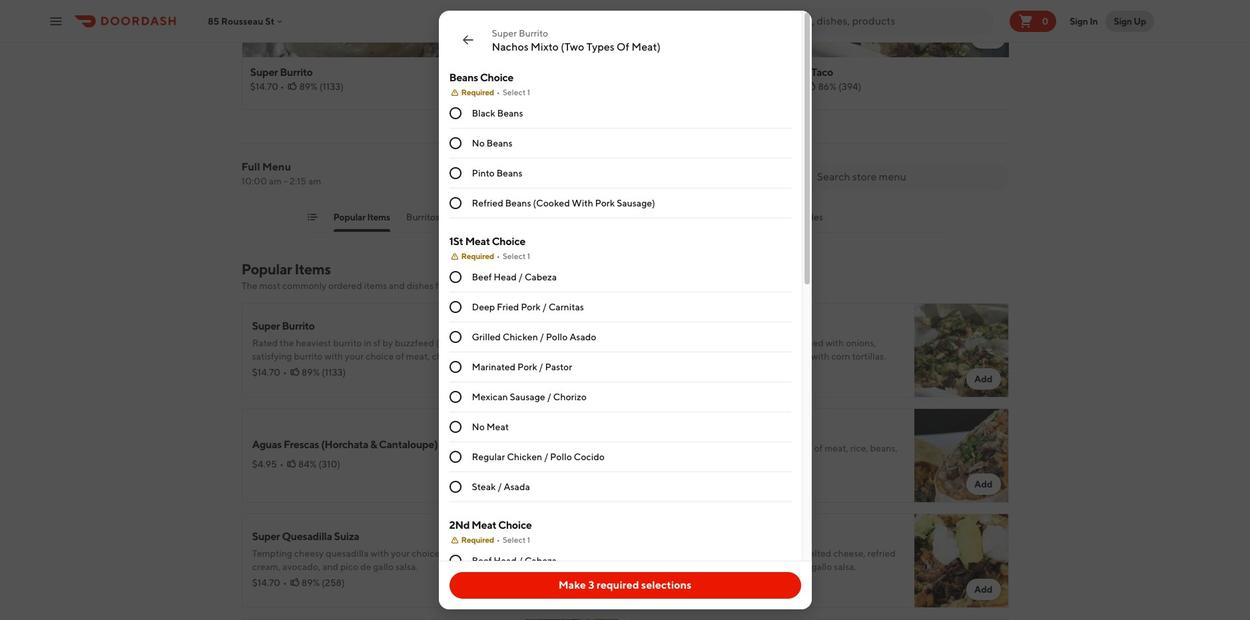 Task type: vqa. For each thing, say whether or not it's contained in the screenshot.
left Beans,
yes



Task type: describe. For each thing, give the bounding box(es) containing it.
cabeza for 2nd meat choice
[[525, 555, 557, 566]]

asada
[[504, 482, 530, 492]]

burrito inside mouth-watering burrito with your choice of meat, rice, beans, onions, cilantro, and pico de gallo salsa.
[[712, 443, 741, 454]]

only
[[766, 351, 784, 362]]

add for crispy chips with your choice of meat, melted cheese, refried beans, sour cream, avocado, and pico de gallo salsa.
[[974, 584, 993, 595]]

the
[[241, 280, 257, 291]]

1 horizontal spatial nachos
[[561, 212, 593, 222]]

beans for refried
[[505, 198, 531, 208]]

tasty
[[641, 338, 663, 348]]

select for 2nd meat choice
[[503, 535, 526, 545]]

84% (303)
[[691, 577, 735, 588]]

Marinated Pork / Pastor radio
[[449, 361, 461, 373]]

in
[[364, 338, 372, 348]]

1st meat choice
[[449, 235, 525, 248]]

• down satisfying at the left bottom of page
[[283, 367, 287, 378]]

sf
[[373, 338, 381, 348]]

cheese, inside crispy chips with your choice of meat, melted cheese, refried beans, sour cream, avocado, and pico de gallo salsa.
[[833, 548, 866, 559]]

regular for regular taco
[[772, 66, 809, 79]]

drinks button
[[757, 210, 784, 232]]

gallo inside super burrito rated the heaviest burrito in sf by buzzfeed (2015)! ultra satisfying burrito with your choice of meat, cheese, sour cream, rice, beans, pico de gallo salsa, and avocado.
[[364, 364, 385, 375]]

Mexican Sausage / Chorizo radio
[[449, 391, 461, 403]]

taco
[[665, 338, 684, 348]]

sign for sign up
[[1114, 16, 1132, 26]]

taco for regular taco tasty taco with your choice of meat, topped with onions, cilantro, and hot sauce. tacos only come with corn tortillas.
[[680, 320, 702, 332]]

sausage
[[510, 392, 545, 402]]

onions, inside mouth-watering burrito with your choice of meat, rice, beans, onions, cilantro, and pico de gallo salsa.
[[641, 456, 671, 467]]

84% for 84% (310)
[[298, 459, 317, 470]]

beans up black beans option
[[449, 71, 478, 84]]

(300)
[[711, 472, 735, 483]]

marinated pork / pastor
[[472, 362, 572, 372]]

1 vertical spatial pork
[[521, 302, 541, 312]]

and inside regular taco tasty taco with your choice of meat, topped with onions, cilantro, and hot sauce. tacos only come with corn tortillas.
[[677, 351, 693, 362]]

/ left pastor
[[539, 362, 543, 372]]

quesadilla
[[326, 548, 369, 559]]

sides button
[[800, 210, 823, 232]]

cilantro, inside mouth-watering burrito with your choice of meat, rice, beans, onions, cilantro, and pico de gallo salsa.
[[673, 456, 708, 467]]

your inside regular taco tasty taco with your choice of meat, topped with onions, cilantro, and hot sauce. tacos only come with corn tortillas.
[[706, 338, 725, 348]]

types
[[586, 41, 615, 53]]

mexican sausage / chorizo
[[472, 392, 587, 402]]

$2.00
[[511, 81, 537, 92]]

meat for 1st
[[465, 235, 490, 248]]

cream, for crispy
[[690, 561, 719, 572]]

/ up deep fried pork / carnitas
[[519, 272, 523, 282]]

black beans
[[472, 108, 523, 119]]

super burrito
[[250, 66, 313, 79]]

sign in
[[1070, 16, 1098, 26]]

chicken for regular
[[507, 452, 542, 462]]

most
[[259, 280, 280, 291]]

1 vertical spatial $4.95 •
[[252, 459, 284, 470]]

1 for 1st meat choice
[[527, 251, 530, 261]]

2nd meat choice
[[449, 519, 532, 531]]

chicken for grilled
[[503, 332, 538, 342]]

84% for 84% (303)
[[691, 577, 709, 588]]

required for 1st
[[461, 251, 494, 261]]

of inside regular taco tasty taco with your choice of meat, topped with onions, cilantro, and hot sauce. tacos only come with corn tortillas.
[[757, 338, 765, 348]]

0 vertical spatial 89%
[[299, 81, 318, 92]]

select for 1st meat choice
[[503, 251, 526, 261]]

taco for regular taco
[[811, 66, 833, 79]]

pico inside crispy chips with your choice of meat, melted cheese, refried beans, sour cream, avocado, and pico de gallo salsa.
[[779, 561, 797, 572]]

cantaloupe)
[[379, 438, 438, 451]]

make
[[559, 579, 586, 591]]

89% for burrito
[[302, 367, 320, 378]]

sour for quesadilla
[[478, 548, 496, 559]]

Refried Beans (Cooked With Pork Sausage) radio
[[449, 197, 461, 209]]

• down aguas
[[280, 459, 284, 470]]

required for beans
[[461, 87, 494, 97]]

cream, inside super burrito rated the heaviest burrito in sf by buzzfeed (2015)! ultra satisfying burrito with your choice of meat, cheese, sour cream, rice, beans, pico de gallo salsa, and avocado.
[[252, 364, 281, 375]]

1 vertical spatial 89% (1133)
[[302, 367, 346, 378]]

chips and salsa $2.00 •
[[511, 66, 584, 92]]

with up hot
[[686, 338, 704, 348]]

0 vertical spatial tacos
[[456, 212, 480, 222]]

super for super quesadilla suiza tempting cheesy quesadilla with your choice of meat, sour cream, avocado, and pico de gallo salsa.
[[252, 530, 280, 543]]

dessert button
[[709, 210, 741, 232]]

add for rated the heaviest burrito in sf by buzzfeed (2015)! ultra satisfying burrito with your choice of meat, cheese, sour cream, rice, beans, pico de gallo salsa, and avocado.
[[585, 374, 604, 384]]

quesadillas button
[[496, 210, 545, 232]]

• down tempting
[[283, 577, 287, 588]]

/ down deep fried pork / carnitas
[[540, 332, 544, 342]]

• inside 1st meat choice group
[[497, 251, 500, 261]]

sandwich
[[652, 212, 693, 222]]

black
[[472, 108, 495, 119]]

$14.70 • for burrito
[[252, 367, 287, 378]]

add button for mouth-watering burrito with your choice of meat, rice, beans, onions, cilantro, and pico de gallo salsa.
[[966, 474, 1001, 495]]

/ left "chorizo"
[[547, 392, 551, 402]]

your inside crispy chips with your choice of meat, melted cheese, refried beans, sour cream, avocado, and pico de gallo salsa.
[[715, 548, 733, 559]]

required for 2nd
[[461, 535, 494, 545]]

steak / asada
[[472, 482, 530, 492]]

super quesadilla suiza tempting cheesy quesadilla with your choice of meat, sour cream, avocado, and pico de gallo salsa.
[[252, 530, 496, 572]]

fried
[[497, 302, 519, 312]]

2 am from the left
[[308, 176, 321, 186]]

suiza
[[334, 530, 359, 543]]

store
[[474, 280, 496, 291]]

with up "corn"
[[826, 338, 844, 348]]

regular chicken / pollo cocido
[[472, 452, 605, 462]]

• down super burrito
[[280, 81, 284, 92]]

rice, inside super burrito rated the heaviest burrito in sf by buzzfeed (2015)! ultra satisfying burrito with your choice of meat, cheese, sour cream, rice, beans, pico de gallo salsa, and avocado.
[[282, 364, 300, 375]]

your inside mouth-watering burrito with your choice of meat, rice, beans, onions, cilantro, and pico de gallo salsa.
[[763, 443, 782, 454]]

your inside super burrito rated the heaviest burrito in sf by buzzfeed (2015)! ultra satisfying burrito with your choice of meat, cheese, sour cream, rice, beans, pico de gallo salsa, and avocado.
[[345, 351, 364, 362]]

quesadilla
[[282, 530, 332, 543]]

select for beans choice
[[503, 87, 526, 97]]

add button for tempting cheesy quesadilla with your choice of meat, sour cream, avocado, and pico de gallo salsa.
[[577, 579, 612, 600]]

salsa. inside mouth-watering burrito with your choice of meat, rice, beans, onions, cilantro, and pico de gallo salsa.
[[783, 456, 805, 467]]

meat)
[[632, 41, 661, 53]]

1st
[[449, 235, 463, 248]]

$12.95 •
[[641, 472, 676, 483]]

this
[[457, 280, 473, 291]]

by
[[382, 338, 393, 348]]

head for 2nd meat choice
[[494, 555, 517, 566]]

mouth-watering burrito with your choice of meat, rice, beans, onions, cilantro, and pico de gallo salsa.
[[641, 443, 898, 467]]

$14.95 •
[[641, 577, 676, 588]]

$12.95
[[641, 472, 669, 483]]

burrito for super burrito
[[280, 66, 313, 79]]

• right $12.95
[[672, 472, 676, 483]]

85 rousseau st button
[[208, 16, 285, 26]]

sour inside super burrito rated the heaviest burrito in sf by buzzfeed (2015)! ultra satisfying burrito with your choice of meat, cheese, sour cream, rice, beans, pico de gallo salsa, and avocado.
[[466, 351, 484, 362]]

86%
[[818, 81, 837, 92]]

plates button
[[609, 210, 636, 232]]

0 vertical spatial choice
[[480, 71, 513, 84]]

1 am from the left
[[269, 176, 282, 186]]

full menu 10:00 am - 2:15 am
[[241, 161, 321, 186]]

de inside super burrito rated the heaviest burrito in sf by buzzfeed (2015)! ultra satisfying burrito with your choice of meat, cheese, sour cream, rice, beans, pico de gallo salsa, and avocado.
[[352, 364, 363, 375]]

super nachos image
[[914, 514, 1009, 608]]

Beef Head / Cabeza radio
[[449, 271, 461, 283]]

de inside super quesadilla suiza tempting cheesy quesadilla with your choice of meat, sour cream, avocado, and pico de gallo salsa.
[[360, 561, 371, 572]]

tempting
[[252, 548, 292, 559]]

beef for 1st
[[472, 272, 492, 282]]

with
[[572, 198, 593, 208]]

popular items the most commonly ordered items and dishes from this store
[[241, 260, 496, 291]]

add for tempting cheesy quesadilla with your choice of meat, sour cream, avocado, and pico de gallo salsa.
[[585, 584, 604, 595]]

beef head / cabeza for 1st meat choice
[[472, 272, 557, 282]]

-
[[284, 176, 288, 186]]

beans, inside mouth-watering burrito with your choice of meat, rice, beans, onions, cilantro, and pico de gallo salsa.
[[870, 443, 898, 454]]

2 vertical spatial pork
[[517, 362, 537, 372]]

steak
[[472, 482, 496, 492]]

and inside super quesadilla suiza tempting cheesy quesadilla with your choice of meat, sour cream, avocado, and pico de gallo salsa.
[[322, 561, 338, 572]]

choice for 2nd meat choice
[[498, 519, 532, 531]]

st
[[265, 16, 275, 26]]

cocido
[[574, 452, 605, 462]]

add button for crispy chips with your choice of meat, melted cheese, refried beans, sour cream, avocado, and pico de gallo salsa.
[[966, 579, 1001, 600]]

required
[[597, 579, 639, 591]]

with down topped
[[811, 351, 830, 362]]

88%
[[690, 472, 709, 483]]

and inside super burrito rated the heaviest burrito in sf by buzzfeed (2015)! ultra satisfying burrito with your choice of meat, cheese, sour cream, rice, beans, pico de gallo salsa, and avocado.
[[411, 364, 427, 375]]

(394)
[[838, 81, 861, 92]]

de inside mouth-watering burrito with your choice of meat, rice, beans, onions, cilantro, and pico de gallo salsa.
[[747, 456, 758, 467]]

/ left carnitas
[[543, 302, 547, 312]]

2nd
[[449, 519, 470, 531]]

/ inside 2nd meat choice group
[[519, 555, 523, 566]]

choice inside super burrito rated the heaviest burrito in sf by buzzfeed (2015)! ultra satisfying burrito with your choice of meat, cheese, sour cream, rice, beans, pico de gallo salsa, and avocado.
[[366, 351, 394, 362]]

85
[[208, 16, 219, 26]]

meat for no
[[487, 422, 509, 432]]

• select 1 for 1st meat choice
[[497, 251, 530, 261]]

popular items
[[333, 212, 390, 222]]

marinated
[[472, 362, 516, 372]]

and inside mouth-watering burrito with your choice of meat, rice, beans, onions, cilantro, and pico de gallo salsa.
[[709, 456, 725, 467]]

0 horizontal spatial $4.95
[[252, 459, 277, 470]]

0 vertical spatial (1133)
[[319, 81, 344, 92]]

$14.70 for super quesadilla suiza
[[252, 577, 280, 588]]

0 vertical spatial burrito
[[333, 338, 362, 348]]

choice for 1st meat choice
[[492, 235, 525, 248]]

• select 1 for beans choice
[[497, 87, 530, 97]]

of inside crispy chips with your choice of meat, melted cheese, refried beans, sour cream, avocado, and pico de gallo salsa.
[[765, 548, 774, 559]]

and inside crispy chips with your choice of meat, melted cheese, refried beans, sour cream, avocado, and pico de gallo salsa.
[[761, 561, 777, 572]]

1 vertical spatial (1133)
[[322, 367, 346, 378]]

1st meat choice group
[[449, 234, 791, 502]]

refried beans (cooked with pork sausage)
[[472, 198, 655, 208]]

• inside beans choice group
[[497, 87, 500, 97]]

super burrito nachos mixto (two types of meat)
[[492, 28, 661, 53]]

/ left cocido
[[544, 452, 548, 462]]

meat, inside regular taco tasty taco with your choice of meat, topped with onions, cilantro, and hot sauce. tacos only come with corn tortillas.
[[767, 338, 791, 348]]

1 for beans choice
[[527, 87, 530, 97]]

choice inside super quesadilla suiza tempting cheesy quesadilla with your choice of meat, sour cream, avocado, and pico de gallo salsa.
[[412, 548, 440, 559]]

(310)
[[319, 459, 340, 470]]

no for no meat
[[472, 422, 485, 432]]

satisfying
[[252, 351, 292, 362]]

sour for chips
[[670, 561, 689, 572]]

onions, inside regular taco tasty taco with your choice of meat, topped with onions, cilantro, and hot sauce. tacos only come with corn tortillas.
[[846, 338, 876, 348]]

meat, inside super burrito rated the heaviest burrito in sf by buzzfeed (2015)! ultra satisfying burrito with your choice of meat, cheese, sour cream, rice, beans, pico de gallo salsa, and avocado.
[[406, 351, 430, 362]]

pork inside beans choice group
[[595, 198, 615, 208]]

0 horizontal spatial burrito
[[294, 351, 323, 362]]

sandwich button
[[652, 210, 693, 232]]

gallo inside crispy chips with your choice of meat, melted cheese, refried beans, sour cream, avocado, and pico de gallo salsa.
[[811, 561, 832, 572]]

sauce.
[[711, 351, 738, 362]]

gallo inside mouth-watering burrito with your choice of meat, rice, beans, onions, cilantro, and pico de gallo salsa.
[[760, 456, 781, 467]]

pico inside mouth-watering burrito with your choice of meat, rice, beans, onions, cilantro, and pico de gallo salsa.
[[727, 456, 745, 467]]



Task type: locate. For each thing, give the bounding box(es) containing it.
chorizo
[[553, 392, 587, 402]]

1 horizontal spatial onions,
[[846, 338, 876, 348]]

am
[[269, 176, 282, 186], [308, 176, 321, 186]]

tacos button
[[456, 210, 480, 232]]

pico inside super quesadilla suiza tempting cheesy quesadilla with your choice of meat, sour cream, avocado, and pico de gallo salsa.
[[340, 561, 358, 572]]

1 vertical spatial onions,
[[641, 456, 671, 467]]

1 horizontal spatial salsa.
[[783, 456, 805, 467]]

and inside popular items the most commonly ordered items and dishes from this store
[[389, 280, 405, 291]]

full
[[241, 161, 260, 173]]

and
[[540, 66, 558, 79], [389, 280, 405, 291], [677, 351, 693, 362], [411, 364, 427, 375], [709, 456, 725, 467], [322, 561, 338, 572], [761, 561, 777, 572]]

selections
[[641, 579, 692, 591]]

1 vertical spatial cabeza
[[525, 555, 557, 566]]

1 beef head / cabeza from the top
[[472, 272, 557, 282]]

beans right black
[[497, 108, 523, 119]]

asado
[[570, 332, 596, 342]]

onions,
[[846, 338, 876, 348], [641, 456, 671, 467]]

sides
[[800, 212, 823, 222]]

items left burritos
[[367, 212, 390, 222]]

items up commonly
[[295, 260, 331, 278]]

0 horizontal spatial beans,
[[302, 364, 330, 375]]

Black Beans radio
[[449, 107, 461, 119]]

tacos inside regular taco tasty taco with your choice of meat, topped with onions, cilantro, and hot sauce. tacos only come with corn tortillas.
[[740, 351, 764, 362]]

1 horizontal spatial taco
[[811, 66, 833, 79]]

crispy chips with your choice of meat, melted cheese, refried beans, sour cream, avocado, and pico de gallo salsa.
[[641, 548, 896, 572]]

pinto beans
[[472, 168, 523, 178]]

open menu image
[[48, 13, 64, 29]]

cream, inside super quesadilla suiza tempting cheesy quesadilla with your choice of meat, sour cream, avocado, and pico de gallo salsa.
[[252, 561, 281, 572]]

pico
[[332, 364, 350, 375], [727, 456, 745, 467], [340, 561, 358, 572], [779, 561, 797, 572]]

0 vertical spatial taco
[[811, 66, 833, 79]]

1 vertical spatial beans,
[[870, 443, 898, 454]]

0 horizontal spatial taco
[[680, 320, 702, 332]]

89% (1133) down heaviest
[[302, 367, 346, 378]]

1 avocado, from the left
[[282, 561, 321, 572]]

2 horizontal spatial salsa.
[[834, 561, 856, 572]]

1 vertical spatial nachos
[[561, 212, 593, 222]]

1 1 from the top
[[527, 87, 530, 97]]

of inside super burrito rated the heaviest burrito in sf by buzzfeed (2015)! ultra satisfying burrito with your choice of meat, cheese, sour cream, rice, beans, pico de gallo salsa, and avocado.
[[396, 351, 404, 362]]

head down 2nd meat choice at the bottom left of the page
[[494, 555, 517, 566]]

1 head from the top
[[494, 272, 517, 282]]

3 required from the top
[[461, 535, 494, 545]]

commonly
[[282, 280, 327, 291]]

85 rousseau st
[[208, 16, 275, 26]]

regular for regular taco tasty taco with your choice of meat, topped with onions, cilantro, and hot sauce. tacos only come with corn tortillas.
[[641, 320, 678, 332]]

• select 1 inside 2nd meat choice group
[[497, 535, 530, 545]]

up
[[1134, 16, 1146, 26]]

Deep Fried Pork / Carnitas radio
[[449, 301, 461, 313]]

0 vertical spatial head
[[494, 272, 517, 282]]

pork right the fried
[[521, 302, 541, 312]]

popular up most
[[241, 260, 292, 278]]

sign
[[1070, 16, 1088, 26], [1114, 16, 1132, 26]]

meat inside 2nd meat choice group
[[472, 519, 496, 531]]

(258)
[[322, 577, 345, 588]]

0 horizontal spatial sign
[[1070, 16, 1088, 26]]

• up black beans
[[497, 87, 500, 97]]

select inside 2nd meat choice group
[[503, 535, 526, 545]]

1 vertical spatial 1
[[527, 251, 530, 261]]

1 vertical spatial no
[[472, 422, 485, 432]]

nachos inside super burrito nachos mixto (two types of meat)
[[492, 41, 529, 53]]

burrito left in
[[333, 338, 362, 348]]

2 vertical spatial burrito
[[282, 320, 315, 332]]

2 vertical spatial $14.70 •
[[252, 577, 287, 588]]

gallo
[[364, 364, 385, 375], [760, 456, 781, 467], [373, 561, 394, 572], [811, 561, 832, 572]]

avocado, inside super quesadilla suiza tempting cheesy quesadilla with your choice of meat, sour cream, avocado, and pico de gallo salsa.
[[282, 561, 321, 572]]

2 1 from the top
[[527, 251, 530, 261]]

with inside super quesadilla suiza tempting cheesy quesadilla with your choice of meat, sour cream, avocado, and pico de gallo salsa.
[[371, 548, 389, 559]]

• select 1 down chips
[[497, 87, 530, 97]]

cabeza for 1st meat choice
[[525, 272, 557, 282]]

required inside 2nd meat choice group
[[461, 535, 494, 545]]

• select 1 down 2nd meat choice at the bottom left of the page
[[497, 535, 530, 545]]

taco up 86% at the top
[[811, 66, 833, 79]]

89% down heaviest
[[302, 367, 320, 378]]

tacos left only
[[740, 351, 764, 362]]

ultra
[[469, 338, 490, 348]]

beans for no
[[487, 138, 513, 149]]

select down 1st meat choice
[[503, 251, 526, 261]]

0 vertical spatial $4.95 •
[[772, 81, 803, 92]]

0 vertical spatial no
[[472, 138, 485, 149]]

cabeza inside 2nd meat choice group
[[525, 555, 557, 566]]

0 vertical spatial required
[[461, 87, 494, 97]]

1 down 2nd meat choice at the bottom left of the page
[[527, 535, 530, 545]]

0 vertical spatial onions,
[[846, 338, 876, 348]]

2 vertical spatial choice
[[498, 519, 532, 531]]

required down 1st meat choice
[[461, 251, 494, 261]]

sour
[[466, 351, 484, 362], [478, 548, 496, 559], [670, 561, 689, 572]]

super quesadilla suiza image
[[525, 514, 620, 608]]

2 vertical spatial select
[[503, 535, 526, 545]]

• inside 2nd meat choice group
[[497, 535, 500, 545]]

grilled
[[472, 332, 501, 342]]

• down 2nd meat choice at the bottom left of the page
[[497, 535, 500, 545]]

choice down the asada
[[498, 519, 532, 531]]

topped
[[793, 338, 824, 348]]

pork up sausage
[[517, 362, 537, 372]]

1 horizontal spatial burrito
[[333, 338, 362, 348]]

popular up popular items the most commonly ordered items and dishes from this store
[[333, 212, 365, 222]]

1 vertical spatial select
[[503, 251, 526, 261]]

1 vertical spatial beef
[[472, 555, 492, 566]]

regular inside regular taco tasty taco with your choice of meat, topped with onions, cilantro, and hot sauce. tacos only come with corn tortillas.
[[641, 320, 678, 332]]

beef head / cabeza for 2nd meat choice
[[472, 555, 557, 566]]

1 select from the top
[[503, 87, 526, 97]]

$14.70 •
[[250, 81, 284, 92], [252, 367, 287, 378], [252, 577, 287, 588]]

rice, inside mouth-watering burrito with your choice of meat, rice, beans, onions, cilantro, and pico de gallo salsa.
[[850, 443, 868, 454]]

items
[[364, 280, 387, 291]]

sign left up
[[1114, 16, 1132, 26]]

(cooked
[[533, 198, 570, 208]]

$14.95
[[641, 577, 670, 588]]

3
[[588, 579, 594, 591]]

popular for popular items
[[333, 212, 365, 222]]

nachos up chips
[[492, 41, 529, 53]]

1 vertical spatial required
[[461, 251, 494, 261]]

1 no from the top
[[472, 138, 485, 149]]

0 vertical spatial cabeza
[[525, 272, 557, 282]]

1 horizontal spatial 84%
[[691, 577, 709, 588]]

2 • select 1 from the top
[[497, 251, 530, 261]]

select down 2nd meat choice at the bottom left of the page
[[503, 535, 526, 545]]

0 horizontal spatial 84%
[[298, 459, 317, 470]]

• select 1 for 2nd meat choice
[[497, 535, 530, 545]]

1 vertical spatial head
[[494, 555, 517, 566]]

89% (1133) down super burrito
[[299, 81, 344, 92]]

sour down 2nd meat choice at the bottom left of the page
[[478, 548, 496, 559]]

0 vertical spatial select
[[503, 87, 526, 97]]

choice inside crispy chips with your choice of meat, melted cheese, refried beans, sour cream, avocado, and pico de gallo salsa.
[[735, 548, 763, 559]]

1 beef from the top
[[472, 272, 492, 282]]

of inside mouth-watering burrito with your choice of meat, rice, beans, onions, cilantro, and pico de gallo salsa.
[[814, 443, 823, 454]]

1 horizontal spatial avocado,
[[721, 561, 759, 572]]

1 vertical spatial pollo
[[550, 452, 572, 462]]

2 vertical spatial 89%
[[302, 577, 320, 588]]

1 down quesadillas button
[[527, 251, 530, 261]]

1 horizontal spatial rice,
[[850, 443, 868, 454]]

0 vertical spatial $4.95
[[772, 81, 797, 92]]

taco inside regular taco tasty taco with your choice of meat, topped with onions, cilantro, and hot sauce. tacos only come with corn tortillas.
[[680, 320, 702, 332]]

84%
[[298, 459, 317, 470], [691, 577, 709, 588]]

pollo for cocido
[[550, 452, 572, 462]]

1 vertical spatial meat
[[487, 422, 509, 432]]

super burrito image
[[525, 303, 620, 398]]

2 required from the top
[[461, 251, 494, 261]]

cilantro, down "tasty"
[[641, 351, 675, 362]]

Item Search search field
[[817, 170, 998, 184]]

super down st
[[250, 66, 278, 79]]

beans for black
[[497, 108, 523, 119]]

0 vertical spatial pork
[[595, 198, 615, 208]]

beans for pinto
[[497, 168, 523, 178]]

0 horizontal spatial regular
[[472, 452, 505, 462]]

gallo inside super quesadilla suiza tempting cheesy quesadilla with your choice of meat, sour cream, avocado, and pico de gallo salsa.
[[373, 561, 394, 572]]

0 horizontal spatial salsa.
[[396, 561, 418, 572]]

with down heaviest
[[325, 351, 343, 362]]

pollo left cocido
[[550, 452, 572, 462]]

1
[[527, 87, 530, 97], [527, 251, 530, 261], [527, 535, 530, 545]]

cream, inside crispy chips with your choice of meat, melted cheese, refried beans, sour cream, avocado, and pico de gallo salsa.
[[690, 561, 719, 572]]

89% (258)
[[302, 577, 345, 588]]

add for tasty taco with your choice of meat, topped with onions, cilantro, and hot sauce. tacos only come with corn tortillas.
[[974, 374, 993, 384]]

0 vertical spatial • select 1
[[497, 87, 530, 97]]

regular inside 1st meat choice group
[[472, 452, 505, 462]]

2 cabeza from the top
[[525, 555, 557, 566]]

beef head / cabeza down 2nd meat choice at the bottom left of the page
[[472, 555, 557, 566]]

1 inside beans choice group
[[527, 87, 530, 97]]

your inside super quesadilla suiza tempting cheesy quesadilla with your choice of meat, sour cream, avocado, and pico de gallo salsa.
[[391, 548, 410, 559]]

with right chips
[[694, 548, 713, 559]]

plates
[[609, 212, 636, 222]]

$14.70 down satisfying at the left bottom of page
[[252, 367, 280, 378]]

$14.70 down super burrito
[[250, 81, 278, 92]]

beef down 2nd meat choice at the bottom left of the page
[[472, 555, 492, 566]]

1 vertical spatial regular
[[641, 320, 678, 332]]

salsa. for suiza
[[396, 561, 418, 572]]

burrito inside super burrito nachos mixto (two types of meat)
[[519, 28, 548, 39]]

2 avocado, from the left
[[721, 561, 759, 572]]

super for super burrito rated the heaviest burrito in sf by buzzfeed (2015)! ultra satisfying burrito with your choice of meat, cheese, sour cream, rice, beans, pico de gallo salsa, and avocado.
[[252, 320, 280, 332]]

sour inside super quesadilla suiza tempting cheesy quesadilla with your choice of meat, sour cream, avocado, and pico de gallo salsa.
[[478, 548, 496, 559]]

$4.95 down aguas
[[252, 459, 277, 470]]

the
[[280, 338, 294, 348]]

84% down frescas
[[298, 459, 317, 470]]

make 3 required selections button
[[449, 572, 801, 599]]

1 vertical spatial $14.70
[[252, 367, 280, 378]]

• inside chips and salsa $2.00 •
[[539, 81, 543, 92]]

$4.95
[[772, 81, 797, 92], [252, 459, 277, 470]]

pork right with
[[595, 198, 615, 208]]

meat for 2nd
[[472, 519, 496, 531]]

select inside beans choice group
[[503, 87, 526, 97]]

1 vertical spatial choice
[[492, 235, 525, 248]]

dialog containing nachos mixto (two types of meat)
[[439, 11, 812, 620]]

beans right pinto on the left top of the page
[[497, 168, 523, 178]]

nachos down with
[[561, 212, 593, 222]]

beans, inside super burrito rated the heaviest burrito in sf by buzzfeed (2015)! ultra satisfying burrito with your choice of meat, cheese, sour cream, rice, beans, pico de gallo salsa, and avocado.
[[302, 364, 330, 375]]

$4.95 • down regular taco
[[772, 81, 803, 92]]

2nd meat choice group
[[449, 518, 791, 620]]

1 vertical spatial beef head / cabeza
[[472, 555, 557, 566]]

pollo for asado
[[546, 332, 568, 342]]

sour inside crispy chips with your choice of meat, melted cheese, refried beans, sour cream, avocado, and pico de gallo salsa.
[[670, 561, 689, 572]]

beef for 2nd
[[472, 555, 492, 566]]

0 vertical spatial sour
[[466, 351, 484, 362]]

$4.95 • down aguas
[[252, 459, 284, 470]]

dialog
[[439, 11, 812, 620]]

1 cabeza from the top
[[525, 272, 557, 282]]

chicken up the asada
[[507, 452, 542, 462]]

of
[[757, 338, 765, 348], [396, 351, 404, 362], [814, 443, 823, 454], [442, 548, 450, 559], [765, 548, 774, 559]]

crispy
[[641, 548, 668, 559]]

sign up link
[[1106, 10, 1154, 32]]

1 vertical spatial $4.95
[[252, 459, 277, 470]]

2 vertical spatial 1
[[527, 535, 530, 545]]

cheesy
[[294, 548, 324, 559]]

required
[[461, 87, 494, 97], [461, 251, 494, 261], [461, 535, 494, 545]]

aguas frescas (horchata & cantaloupe)
[[252, 438, 438, 451]]

• down 1st meat choice
[[497, 251, 500, 261]]

1 vertical spatial burrito
[[280, 66, 313, 79]]

de inside crispy chips with your choice of meat, melted cheese, refried beans, sour cream, avocado, and pico de gallo salsa.
[[799, 561, 810, 572]]

meat, inside mouth-watering burrito with your choice of meat, rice, beans, onions, cilantro, and pico de gallo salsa.
[[825, 443, 849, 454]]

sign for sign in
[[1070, 16, 1088, 26]]

/ right steak
[[498, 482, 502, 492]]

beans up quesadillas
[[505, 198, 531, 208]]

0 vertical spatial cilantro,
[[641, 351, 675, 362]]

1 vertical spatial popular
[[241, 260, 292, 278]]

3 1 from the top
[[527, 535, 530, 545]]

pinto
[[472, 168, 495, 178]]

salsa. inside crispy chips with your choice of meat, melted cheese, refried beans, sour cream, avocado, and pico de gallo salsa.
[[834, 561, 856, 572]]

0 horizontal spatial nachos
[[492, 41, 529, 53]]

super inside super burrito rated the heaviest burrito in sf by buzzfeed (2015)! ultra satisfying burrito with your choice of meat, cheese, sour cream, rice, beans, pico de gallo salsa, and avocado.
[[252, 320, 280, 332]]

/ down 2nd meat choice at the bottom left of the page
[[519, 555, 523, 566]]

select down chips
[[503, 87, 526, 97]]

cilantro,
[[641, 351, 675, 362], [673, 456, 708, 467]]

head inside 1st meat choice group
[[494, 272, 517, 282]]

1 • select 1 from the top
[[497, 87, 530, 97]]

• select 1 inside 1st meat choice group
[[497, 251, 530, 261]]

sour down the ultra
[[466, 351, 484, 362]]

0 vertical spatial popular
[[333, 212, 365, 222]]

$14.70 for super burrito
[[252, 367, 280, 378]]

0 horizontal spatial items
[[295, 260, 331, 278]]

dessert
[[709, 212, 741, 222]]

choice inside regular taco tasty taco with your choice of meat, topped with onions, cilantro, and hot sauce. tacos only come with corn tortillas.
[[727, 338, 755, 348]]

super up tempting
[[252, 530, 280, 543]]

1 vertical spatial items
[[295, 260, 331, 278]]

sign left in
[[1070, 16, 1088, 26]]

0 horizontal spatial am
[[269, 176, 282, 186]]

pastor
[[545, 362, 572, 372]]

Steak / Asada radio
[[449, 481, 461, 493]]

cheese, inside super burrito rated the heaviest burrito in sf by buzzfeed (2015)! ultra satisfying burrito with your choice of meat, cheese, sour cream, rice, beans, pico de gallo salsa, and avocado.
[[432, 351, 464, 362]]

make 3 required selections
[[559, 579, 692, 591]]

nachos button
[[561, 210, 593, 232]]

regular for regular chicken / pollo cocido
[[472, 452, 505, 462]]

2 vertical spatial beans,
[[641, 561, 669, 572]]

1 inside group
[[527, 251, 530, 261]]

cilantro, down watering
[[673, 456, 708, 467]]

add for mouth-watering burrito with your choice of meat, rice, beans, onions, cilantro, and pico de gallo salsa.
[[974, 479, 993, 490]]

1 vertical spatial burrito
[[294, 351, 323, 362]]

1 sign from the left
[[1070, 16, 1088, 26]]

back image
[[460, 32, 476, 48]]

burrito for super burrito rated the heaviest burrito in sf by buzzfeed (2015)! ultra satisfying burrito with your choice of meat, cheese, sour cream, rice, beans, pico de gallo salsa, and avocado.
[[282, 320, 315, 332]]

head up the fried
[[494, 272, 517, 282]]

cilantro, inside regular taco tasty taco with your choice of meat, topped with onions, cilantro, and hot sauce. tacos only come with corn tortillas.
[[641, 351, 675, 362]]

salsa. inside super quesadilla suiza tempting cheesy quesadilla with your choice of meat, sour cream, avocado, and pico de gallo salsa.
[[396, 561, 418, 572]]

$14.70 • down super burrito
[[250, 81, 284, 92]]

0 vertical spatial meat
[[465, 235, 490, 248]]

nachos
[[492, 41, 529, 53], [561, 212, 593, 222]]

avocado, down cheesy
[[282, 561, 321, 572]]

3 • select 1 from the top
[[497, 535, 530, 545]]

84% left (303)
[[691, 577, 709, 588]]

onions, down mouth-
[[641, 456, 671, 467]]

• select 1 down 1st meat choice
[[497, 251, 530, 261]]

choice down quesadillas button
[[492, 235, 525, 248]]

with right watering
[[743, 443, 762, 454]]

avocado, for suiza
[[282, 561, 321, 572]]

no right no beans radio
[[472, 138, 485, 149]]

0 horizontal spatial avocado,
[[282, 561, 321, 572]]

grilled chicken / pollo asado
[[472, 332, 596, 342]]

and inside chips and salsa $2.00 •
[[540, 66, 558, 79]]

2:15
[[290, 176, 306, 186]]

1 inside 2nd meat choice group
[[527, 535, 530, 545]]

add
[[457, 33, 475, 43], [979, 33, 997, 43], [585, 374, 604, 384], [974, 374, 993, 384], [974, 479, 993, 490], [585, 584, 604, 595], [974, 584, 993, 595]]

1 vertical spatial tacos
[[740, 351, 764, 362]]

regular burrito image
[[914, 408, 1009, 503]]

meat, inside crispy chips with your choice of meat, melted cheese, refried beans, sour cream, avocado, and pico de gallo salsa.
[[776, 548, 800, 559]]

regular taco tasty taco with your choice of meat, topped with onions, cilantro, and hot sauce. tacos only come with corn tortillas.
[[641, 320, 886, 362]]

regular taco image
[[914, 303, 1009, 398]]

88% (300)
[[690, 472, 735, 483]]

3 select from the top
[[503, 535, 526, 545]]

0 button
[[1010, 10, 1057, 32]]

0 vertical spatial 89% (1133)
[[299, 81, 344, 92]]

add button for rated the heaviest burrito in sf by buzzfeed (2015)! ultra satisfying burrito with your choice of meat, cheese, sour cream, rice, beans, pico de gallo salsa, and avocado.
[[577, 368, 612, 390]]

0 vertical spatial beef
[[472, 272, 492, 282]]

super right back icon
[[492, 28, 517, 39]]

&
[[370, 438, 377, 451]]

beef right beef head / cabeza option
[[472, 272, 492, 282]]

taco up taco
[[680, 320, 702, 332]]

1 horizontal spatial $4.95 •
[[772, 81, 803, 92]]

no inside 1st meat choice group
[[472, 422, 485, 432]]

popular inside popular items the most commonly ordered items and dishes from this store
[[241, 260, 292, 278]]

select inside 1st meat choice group
[[503, 251, 526, 261]]

with right quesadilla at the bottom of page
[[371, 548, 389, 559]]

No Beans radio
[[449, 137, 461, 149]]

0 horizontal spatial onions,
[[641, 456, 671, 467]]

1 horizontal spatial items
[[367, 212, 390, 222]]

1 for 2nd meat choice
[[527, 535, 530, 545]]

Grilled Chicken / Pollo Asado radio
[[449, 331, 461, 343]]

10:00
[[241, 176, 267, 186]]

beef inside 2nd meat choice group
[[472, 555, 492, 566]]

burrito inside super burrito rated the heaviest burrito in sf by buzzfeed (2015)! ultra satisfying burrito with your choice of meat, cheese, sour cream, rice, beans, pico de gallo salsa, and avocado.
[[282, 320, 315, 332]]

super inside super quesadilla suiza tempting cheesy quesadilla with your choice of meat, sour cream, avocado, and pico de gallo salsa.
[[252, 530, 280, 543]]

0 vertical spatial regular
[[772, 66, 809, 79]]

required inside 1st meat choice group
[[461, 251, 494, 261]]

0 vertical spatial 1
[[527, 87, 530, 97]]

beef head / cabeza inside 1st meat choice group
[[472, 272, 557, 282]]

dishes
[[407, 280, 434, 291]]

cream, down satisfying at the left bottom of page
[[252, 364, 281, 375]]

choice inside mouth-watering burrito with your choice of meat, rice, beans, onions, cilantro, and pico de gallo salsa.
[[784, 443, 812, 454]]

menu
[[262, 161, 291, 173]]

2 horizontal spatial beans,
[[870, 443, 898, 454]]

0 vertical spatial $14.70 •
[[250, 81, 284, 92]]

mexican
[[472, 392, 508, 402]]

1 horizontal spatial am
[[308, 176, 321, 186]]

burrito up (300)
[[712, 443, 741, 454]]

head inside 2nd meat choice group
[[494, 555, 517, 566]]

0 vertical spatial nachos
[[492, 41, 529, 53]]

items inside popular items the most commonly ordered items and dishes from this store
[[295, 260, 331, 278]]

cream, up 84% (303)
[[690, 561, 719, 572]]

(303)
[[711, 577, 735, 588]]

• right $2.00
[[539, 81, 543, 92]]

super taco image
[[525, 619, 620, 620]]

• down regular taco
[[799, 81, 803, 92]]

cabeza inside 1st meat choice group
[[525, 272, 557, 282]]

beef head / cabeza up the fried
[[472, 272, 557, 282]]

2 beef head / cabeza from the top
[[472, 555, 557, 566]]

with inside mouth-watering burrito with your choice of meat, rice, beans, onions, cilantro, and pico de gallo salsa.
[[743, 443, 762, 454]]

2 head from the top
[[494, 555, 517, 566]]

(2015)!
[[436, 338, 467, 348]]

cheese, up avocado.
[[432, 351, 464, 362]]

2 sign from the left
[[1114, 16, 1132, 26]]

Pinto Beans radio
[[449, 167, 461, 179]]

2 horizontal spatial regular
[[772, 66, 809, 79]]

beans, inside crispy chips with your choice of meat, melted cheese, refried beans, sour cream, avocado, and pico de gallo salsa.
[[641, 561, 669, 572]]

avocado, up (303)
[[721, 561, 759, 572]]

no for no beans
[[472, 138, 485, 149]]

salsa. for with
[[834, 561, 856, 572]]

items for popular items the most commonly ordered items and dishes from this store
[[295, 260, 331, 278]]

0 vertical spatial items
[[367, 212, 390, 222]]

1 vertical spatial cilantro,
[[673, 456, 708, 467]]

1 vertical spatial sour
[[478, 548, 496, 559]]

sign in link
[[1062, 8, 1106, 34]]

sour down chips
[[670, 561, 689, 572]]

super inside super burrito nachos mixto (two types of meat)
[[492, 28, 517, 39]]

1 vertical spatial $14.70 •
[[252, 367, 287, 378]]

(two
[[561, 41, 584, 53]]

de
[[352, 364, 363, 375], [747, 456, 758, 467], [360, 561, 371, 572], [799, 561, 810, 572]]

add button for tasty taco with your choice of meat, topped with onions, cilantro, and hot sauce. tacos only come with corn tortillas.
[[966, 368, 1001, 390]]

0 horizontal spatial tacos
[[456, 212, 480, 222]]

$14.70 • down satisfying at the left bottom of page
[[252, 367, 287, 378]]

Regular Chicken / Pollo Cocido radio
[[449, 451, 461, 463]]

0 vertical spatial 84%
[[298, 459, 317, 470]]

with inside crispy chips with your choice of meat, melted cheese, refried beans, sour cream, avocado, and pico de gallo salsa.
[[694, 548, 713, 559]]

(horchata
[[321, 438, 368, 451]]

deep
[[472, 302, 495, 312]]

no inside beans choice group
[[472, 138, 485, 149]]

cream, for super
[[252, 561, 281, 572]]

avocado, inside crispy chips with your choice of meat, melted cheese, refried beans, sour cream, avocado, and pico de gallo salsa.
[[721, 561, 759, 572]]

head for 1st meat choice
[[494, 272, 517, 282]]

2 vertical spatial required
[[461, 535, 494, 545]]

super up rated
[[252, 320, 280, 332]]

1 horizontal spatial sign
[[1114, 16, 1132, 26]]

meat, inside super quesadilla suiza tempting cheesy quesadilla with your choice of meat, sour cream, avocado, and pico de gallo salsa.
[[452, 548, 476, 559]]

meat right 1st
[[465, 235, 490, 248]]

89% down super burrito
[[299, 81, 318, 92]]

regular taco
[[772, 66, 833, 79]]

items for popular items
[[367, 212, 390, 222]]

burrito for super burrito nachos mixto (two types of meat)
[[519, 28, 548, 39]]

cheese,
[[432, 351, 464, 362], [833, 548, 866, 559]]

super for super burrito
[[250, 66, 278, 79]]

0 vertical spatial $14.70
[[250, 81, 278, 92]]

required down 2nd meat choice at the bottom left of the page
[[461, 535, 494, 545]]

• select 1 inside beans choice group
[[497, 87, 530, 97]]

2 horizontal spatial burrito
[[712, 443, 741, 454]]

super for super burrito nachos mixto (two types of meat)
[[492, 28, 517, 39]]

cabeza up deep fried pork / carnitas
[[525, 272, 557, 282]]

• right $14.95
[[672, 577, 676, 588]]

of inside super quesadilla suiza tempting cheesy quesadilla with your choice of meat, sour cream, avocado, and pico de gallo salsa.
[[442, 548, 450, 559]]

$14.70 • for quesadilla
[[252, 577, 287, 588]]

pico inside super burrito rated the heaviest burrito in sf by buzzfeed (2015)! ultra satisfying burrito with your choice of meat, cheese, sour cream, rice, beans, pico de gallo salsa, and avocado.
[[332, 364, 350, 375]]

1 required from the top
[[461, 87, 494, 97]]

cream, down tempting
[[252, 561, 281, 572]]

choice up black beans
[[480, 71, 513, 84]]

choice
[[480, 71, 513, 84], [492, 235, 525, 248], [498, 519, 532, 531]]

aguas
[[252, 438, 282, 451]]

avocado, for with
[[721, 561, 759, 572]]

frescas
[[284, 438, 319, 451]]

popular
[[333, 212, 365, 222], [241, 260, 292, 278]]

cream,
[[252, 364, 281, 375], [252, 561, 281, 572], [690, 561, 719, 572]]

2 select from the top
[[503, 251, 526, 261]]

burrito down heaviest
[[294, 351, 323, 362]]

beef inside 1st meat choice group
[[472, 272, 492, 282]]

1 vertical spatial rice,
[[850, 443, 868, 454]]

required inside beans choice group
[[461, 87, 494, 97]]

$14.70 • down tempting
[[252, 577, 287, 588]]

chicken
[[503, 332, 538, 342], [507, 452, 542, 462]]

cheese, left refried
[[833, 548, 866, 559]]

required down the beans choice
[[461, 87, 494, 97]]

2 no from the top
[[472, 422, 485, 432]]

2 vertical spatial $14.70
[[252, 577, 280, 588]]

89% for quesadilla
[[302, 577, 320, 588]]

beef head / cabeza inside 2nd meat choice group
[[472, 555, 557, 566]]

beans choice group
[[449, 71, 791, 218]]

beans
[[449, 71, 478, 84], [497, 108, 523, 119], [487, 138, 513, 149], [497, 168, 523, 178], [505, 198, 531, 208]]

0 vertical spatial chicken
[[503, 332, 538, 342]]

1 vertical spatial taco
[[680, 320, 702, 332]]

2 beef from the top
[[472, 555, 492, 566]]

burritos button
[[406, 210, 440, 232]]

1 vertical spatial • select 1
[[497, 251, 530, 261]]

1 down chips
[[527, 87, 530, 97]]

No Meat radio
[[449, 421, 461, 433]]

with inside super burrito rated the heaviest burrito in sf by buzzfeed (2015)! ultra satisfying burrito with your choice of meat, cheese, sour cream, rice, beans, pico de gallo salsa, and avocado.
[[325, 351, 343, 362]]

0 vertical spatial burrito
[[519, 28, 548, 39]]

popular for popular items the most commonly ordered items and dishes from this store
[[241, 260, 292, 278]]

avocado,
[[282, 561, 321, 572], [721, 561, 759, 572]]



